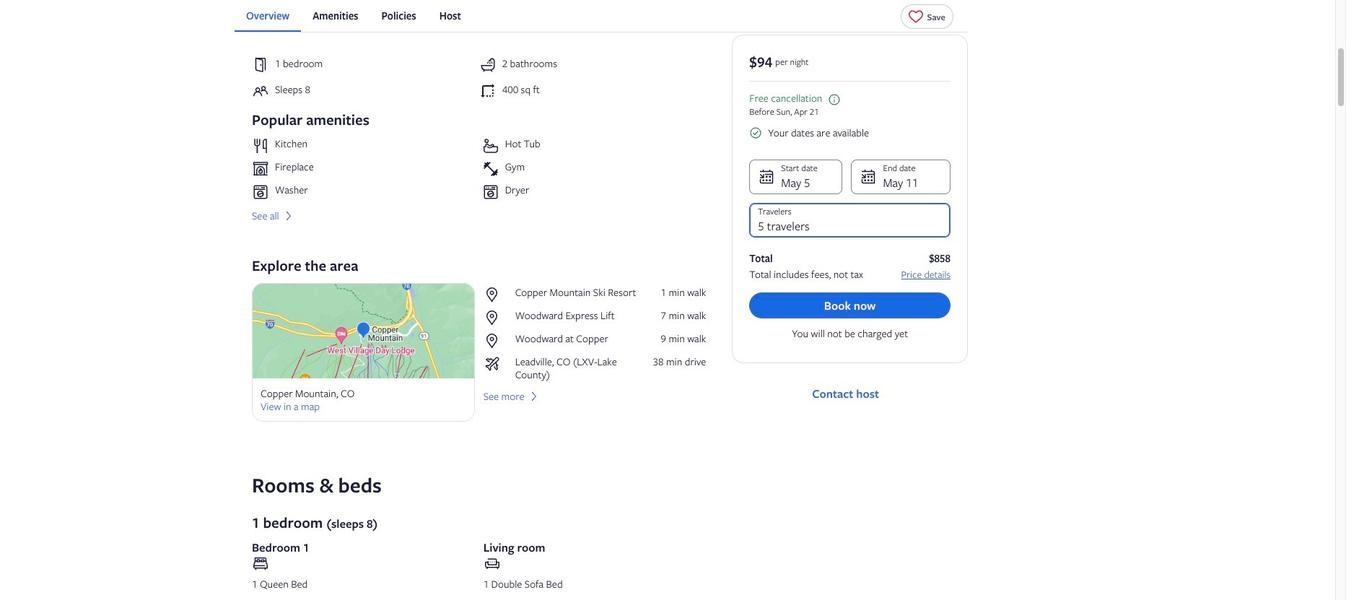 Task type: locate. For each thing, give the bounding box(es) containing it.
list item
[[252, 137, 476, 155], [482, 137, 707, 155], [252, 160, 476, 178], [482, 160, 707, 178], [252, 183, 476, 201], [482, 183, 707, 201]]

list
[[235, 0, 968, 32], [484, 286, 707, 381]]

1 vertical spatial popular location image
[[484, 332, 510, 350]]

medium image
[[325, 17, 338, 30]]

1 horizontal spatial medium image
[[528, 390, 541, 403]]

1 popular location image from the top
[[484, 309, 510, 326]]

popular location image
[[484, 309, 510, 326], [484, 332, 510, 350]]

popular location image down popular location image
[[484, 309, 510, 326]]

0 vertical spatial list
[[235, 0, 968, 32]]

medium image
[[282, 209, 295, 222], [528, 390, 541, 403]]

0 horizontal spatial medium image
[[282, 209, 295, 222]]

0 vertical spatial popular location image
[[484, 309, 510, 326]]

popular location image
[[484, 286, 510, 303]]

small image
[[750, 126, 763, 139]]

airport image
[[484, 355, 510, 373]]

popular location image up airport image
[[484, 332, 510, 350]]



Task type: vqa. For each thing, say whether or not it's contained in the screenshot.
$210 in the top right of the page
no



Task type: describe. For each thing, give the bounding box(es) containing it.
2 popular location image from the top
[[484, 332, 510, 350]]

0 vertical spatial medium image
[[282, 209, 295, 222]]

1 vertical spatial medium image
[[528, 390, 541, 403]]

map image
[[252, 283, 475, 379]]

1 vertical spatial list
[[484, 286, 707, 381]]



